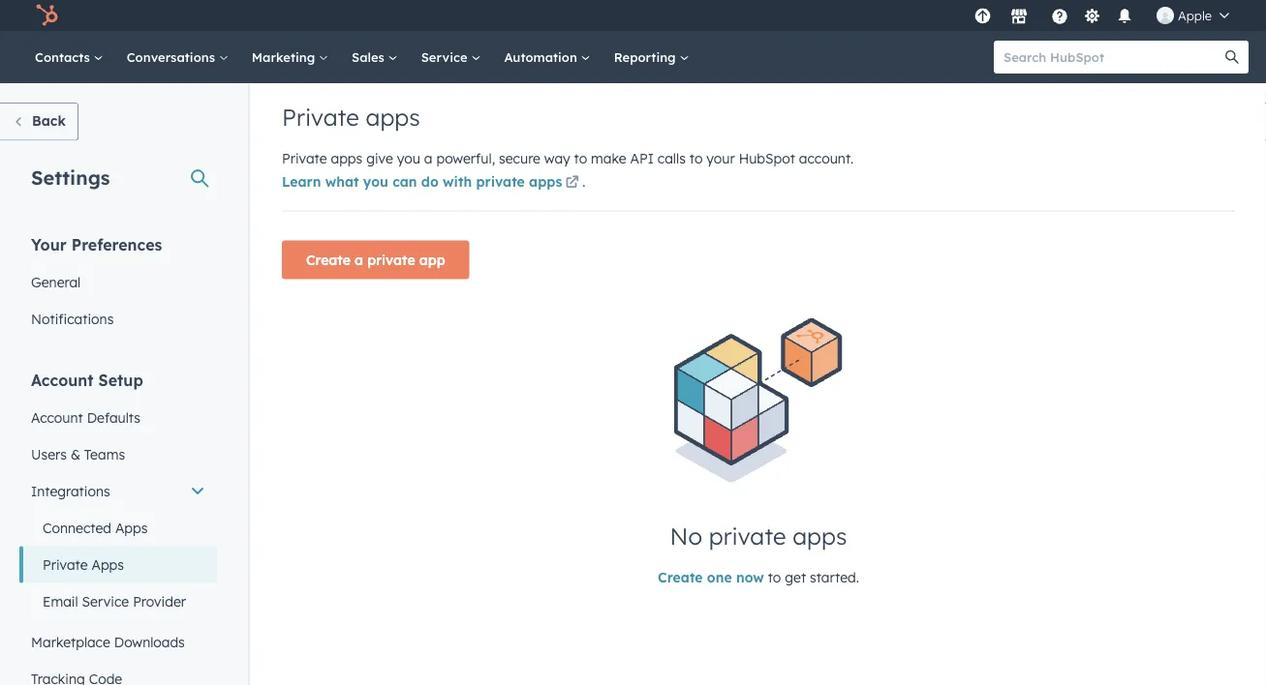 Task type: describe. For each thing, give the bounding box(es) containing it.
back link
[[0, 103, 78, 141]]

account for account setup
[[31, 371, 94, 390]]

no
[[670, 522, 702, 551]]

api
[[630, 150, 654, 167]]

account for account defaults
[[31, 409, 83, 426]]

private apps give you a powerful, secure way to make api calls to your hubspot account.
[[282, 150, 854, 167]]

settings image
[[1083, 8, 1101, 26]]

account setup element
[[19, 370, 217, 686]]

email service provider link
[[19, 584, 217, 620]]

connected apps
[[43, 520, 148, 537]]

your preferences
[[31, 235, 162, 254]]

hubspot image
[[35, 4, 58, 27]]

account defaults
[[31, 409, 140, 426]]

your
[[706, 150, 735, 167]]

general link
[[19, 264, 217, 301]]

private apps
[[43, 556, 124, 573]]

one
[[707, 570, 732, 587]]

reporting link
[[602, 31, 701, 83]]

users
[[31, 446, 67, 463]]

provider
[[133, 593, 186, 610]]

create one now to get started.
[[658, 570, 859, 587]]

learn what you can do with private apps
[[282, 173, 562, 190]]

apps inside alert
[[793, 522, 847, 551]]

upgrade image
[[974, 8, 991, 26]]

account defaults link
[[19, 400, 217, 436]]

to inside no private apps alert
[[768, 570, 781, 587]]

connected
[[43, 520, 111, 537]]

1 horizontal spatial to
[[689, 150, 703, 167]]

.
[[582, 173, 586, 190]]

powerful,
[[436, 150, 495, 167]]

make
[[591, 150, 626, 167]]

0 vertical spatial private
[[476, 173, 525, 190]]

service link
[[409, 31, 492, 83]]

help button
[[1043, 0, 1076, 31]]

help image
[[1051, 9, 1068, 26]]

notifications button
[[1108, 0, 1141, 31]]

your preferences element
[[19, 234, 217, 338]]

can
[[392, 173, 417, 190]]

marketplace downloads
[[31, 634, 185, 651]]

app
[[419, 251, 445, 268]]

secure
[[499, 150, 540, 167]]

hubspot link
[[23, 4, 73, 27]]

get
[[785, 570, 806, 587]]

preferences
[[71, 235, 162, 254]]

apps up give
[[366, 103, 420, 132]]

back
[[32, 112, 66, 129]]

conversations link
[[115, 31, 240, 83]]

hubspot
[[739, 150, 795, 167]]

private inside button
[[367, 251, 415, 268]]

sales link
[[340, 31, 409, 83]]

private inside alert
[[709, 522, 786, 551]]

service inside account setup element
[[82, 593, 129, 610]]

reporting
[[614, 49, 679, 65]]

defaults
[[87, 409, 140, 426]]

give
[[366, 150, 393, 167]]

create for create one now to get started.
[[658, 570, 703, 587]]

now
[[736, 570, 764, 587]]



Task type: locate. For each thing, give the bounding box(es) containing it.
1 vertical spatial a
[[355, 251, 363, 268]]

with
[[443, 173, 472, 190]]

1 vertical spatial private
[[367, 251, 415, 268]]

0 horizontal spatial create
[[306, 251, 351, 268]]

account up users
[[31, 409, 83, 426]]

contacts link
[[23, 31, 115, 83]]

apps up the email service provider
[[92, 556, 124, 573]]

search image
[[1225, 50, 1239, 64]]

connected apps link
[[19, 510, 217, 547]]

automation link
[[492, 31, 602, 83]]

apps for connected apps
[[115, 520, 148, 537]]

a left app
[[355, 251, 363, 268]]

you
[[397, 150, 420, 167], [363, 173, 388, 190]]

downloads
[[114, 634, 185, 651]]

2 vertical spatial private
[[709, 522, 786, 551]]

started.
[[810, 570, 859, 587]]

email
[[43, 593, 78, 610]]

conversations
[[127, 49, 219, 65]]

learn
[[282, 173, 321, 190]]

0 vertical spatial create
[[306, 251, 351, 268]]

account setup
[[31, 371, 143, 390]]

no private apps alert
[[282, 318, 1235, 590]]

account.
[[799, 150, 854, 167]]

0 horizontal spatial private
[[367, 251, 415, 268]]

0 horizontal spatial to
[[574, 150, 587, 167]]

private left app
[[367, 251, 415, 268]]

create one now button
[[658, 567, 764, 590]]

private apps
[[282, 103, 420, 132]]

to left the 'get'
[[768, 570, 781, 587]]

1 horizontal spatial you
[[397, 150, 420, 167]]

service
[[421, 49, 471, 65], [82, 593, 129, 610]]

integrations button
[[19, 473, 217, 510]]

create a private app
[[306, 251, 445, 268]]

create inside no private apps alert
[[658, 570, 703, 587]]

0 horizontal spatial service
[[82, 593, 129, 610]]

no private apps
[[670, 522, 847, 551]]

create a private app button
[[282, 241, 470, 279]]

1 horizontal spatial private
[[476, 173, 525, 190]]

account up account defaults
[[31, 371, 94, 390]]

a up do
[[424, 150, 433, 167]]

0 horizontal spatial you
[[363, 173, 388, 190]]

apple menu
[[969, 0, 1243, 31]]

apps for private apps
[[92, 556, 124, 573]]

private apps link
[[19, 547, 217, 584]]

marketplace downloads link
[[19, 624, 217, 661]]

&
[[71, 446, 80, 463]]

marketplace
[[31, 634, 110, 651]]

settings
[[31, 165, 110, 189]]

notifications link
[[19, 301, 217, 338]]

to right the way on the top left of page
[[574, 150, 587, 167]]

create down what
[[306, 251, 351, 268]]

settings link
[[1080, 5, 1104, 26]]

0 vertical spatial apps
[[115, 520, 148, 537]]

to right calls
[[689, 150, 703, 167]]

contacts
[[35, 49, 94, 65]]

account
[[31, 371, 94, 390], [31, 409, 83, 426]]

2 vertical spatial private
[[43, 556, 88, 573]]

1 horizontal spatial create
[[658, 570, 703, 587]]

sales
[[352, 49, 388, 65]]

0 horizontal spatial a
[[355, 251, 363, 268]]

general
[[31, 274, 81, 291]]

private up "now"
[[709, 522, 786, 551]]

1 vertical spatial account
[[31, 409, 83, 426]]

users & teams
[[31, 446, 125, 463]]

apps down the way on the top left of page
[[529, 173, 562, 190]]

apps up started.
[[793, 522, 847, 551]]

you up can
[[397, 150, 420, 167]]

2 horizontal spatial private
[[709, 522, 786, 551]]

do
[[421, 173, 439, 190]]

0 vertical spatial you
[[397, 150, 420, 167]]

marketplaces image
[[1010, 9, 1028, 26]]

private down secure
[[476, 173, 525, 190]]

private inside account setup element
[[43, 556, 88, 573]]

1 vertical spatial create
[[658, 570, 703, 587]]

marketing link
[[240, 31, 340, 83]]

1 horizontal spatial a
[[424, 150, 433, 167]]

1 link opens in a new window image from the top
[[565, 172, 579, 195]]

users & teams link
[[19, 436, 217, 473]]

2 horizontal spatial to
[[768, 570, 781, 587]]

0 vertical spatial account
[[31, 371, 94, 390]]

apps down the 'integrations' button
[[115, 520, 148, 537]]

1 vertical spatial service
[[82, 593, 129, 610]]

service right "sales" link
[[421, 49, 471, 65]]

apps
[[366, 103, 420, 132], [331, 150, 363, 167], [529, 173, 562, 190], [793, 522, 847, 551]]

upgrade link
[[971, 5, 995, 26]]

private up the email
[[43, 556, 88, 573]]

a inside button
[[355, 251, 363, 268]]

what
[[325, 173, 359, 190]]

teams
[[84, 446, 125, 463]]

create
[[306, 251, 351, 268], [658, 570, 703, 587]]

automation
[[504, 49, 581, 65]]

1 vertical spatial apps
[[92, 556, 124, 573]]

setup
[[98, 371, 143, 390]]

private up 'learn'
[[282, 150, 327, 167]]

notifications
[[31, 310, 114, 327]]

your
[[31, 235, 67, 254]]

marketplaces button
[[999, 0, 1039, 31]]

private
[[282, 103, 359, 132], [282, 150, 327, 167], [43, 556, 88, 573]]

email service provider
[[43, 593, 186, 610]]

create left one
[[658, 570, 703, 587]]

apple button
[[1145, 0, 1241, 31]]

link opens in a new window image inside learn what you can do with private apps link
[[565, 177, 579, 190]]

search button
[[1216, 41, 1249, 74]]

private for private apps
[[43, 556, 88, 573]]

learn what you can do with private apps link
[[282, 172, 582, 195]]

0 vertical spatial private
[[282, 103, 359, 132]]

1 vertical spatial you
[[363, 173, 388, 190]]

1 vertical spatial private
[[282, 150, 327, 167]]

0 vertical spatial a
[[424, 150, 433, 167]]

link opens in a new window image
[[565, 172, 579, 195], [565, 177, 579, 190]]

to
[[574, 150, 587, 167], [689, 150, 703, 167], [768, 570, 781, 587]]

apps
[[115, 520, 148, 537], [92, 556, 124, 573]]

1 account from the top
[[31, 371, 94, 390]]

notifications image
[[1116, 9, 1133, 26]]

apps inside 'link'
[[115, 520, 148, 537]]

apple
[[1178, 7, 1212, 23]]

private for private apps give you a powerful, secure way to make api calls to your hubspot account.
[[282, 150, 327, 167]]

2 link opens in a new window image from the top
[[565, 177, 579, 190]]

service down "private apps" link
[[82, 593, 129, 610]]

way
[[544, 150, 570, 167]]

calls
[[658, 150, 686, 167]]

0 vertical spatial service
[[421, 49, 471, 65]]

integrations
[[31, 483, 110, 500]]

apps up what
[[331, 150, 363, 167]]

private for private apps
[[282, 103, 359, 132]]

you down give
[[363, 173, 388, 190]]

1 horizontal spatial service
[[421, 49, 471, 65]]

private down marketing link
[[282, 103, 359, 132]]

marketing
[[252, 49, 319, 65]]

Search HubSpot search field
[[994, 41, 1231, 74]]

a
[[424, 150, 433, 167], [355, 251, 363, 268]]

bob builder image
[[1157, 7, 1174, 24]]

create for create a private app
[[306, 251, 351, 268]]

2 account from the top
[[31, 409, 83, 426]]

private
[[476, 173, 525, 190], [367, 251, 415, 268], [709, 522, 786, 551]]

create inside button
[[306, 251, 351, 268]]



Task type: vqa. For each thing, say whether or not it's contained in the screenshot.
second Link opens in a new window icon
yes



